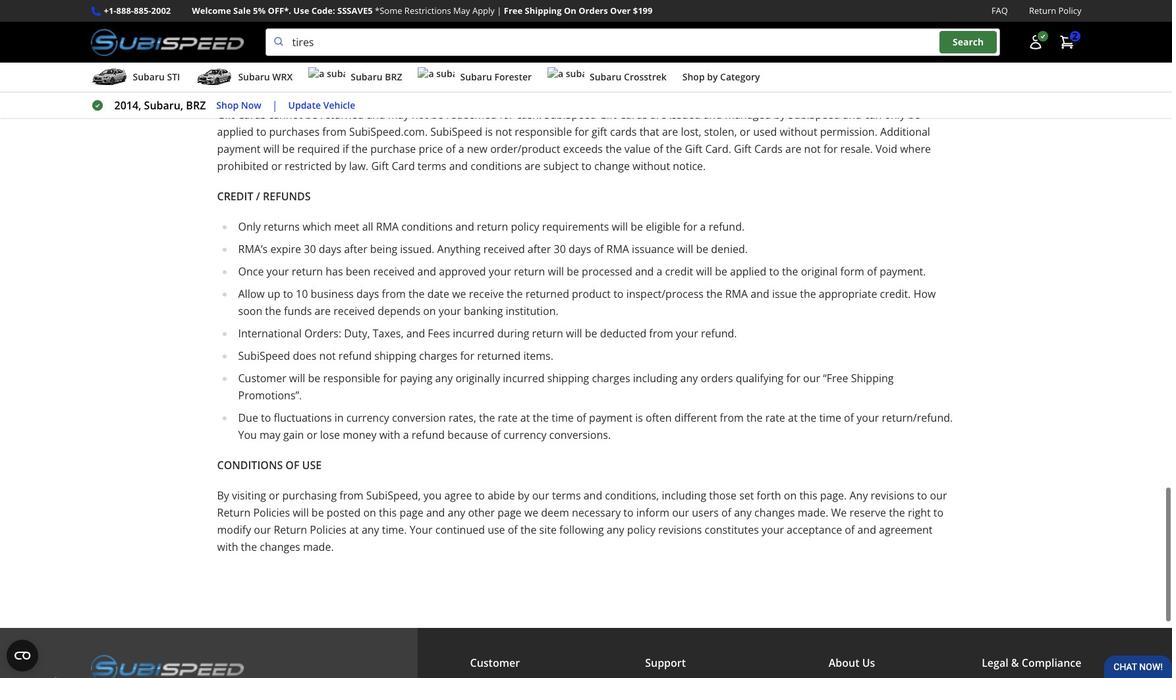 Task type: vqa. For each thing, say whether or not it's contained in the screenshot.
In Stock inside the dropdown button
no



Task type: locate. For each thing, give the bounding box(es) containing it.
0 vertical spatial |
[[497, 5, 502, 16]]

1 horizontal spatial refund
[[412, 428, 445, 442]]

1 vertical spatial with
[[217, 540, 238, 554]]

shipping left on
[[525, 5, 562, 16]]

a inside due to fluctuations in currency conversion rates, the rate at the time of payment is often different from the rate at the time of your return/refund. you may gain or lose money with a refund because of currency conversions.
[[403, 428, 409, 442]]

1 vertical spatial terms
[[552, 489, 581, 503]]

payment
[[217, 142, 261, 156], [589, 411, 633, 425]]

including up users
[[662, 489, 707, 503]]

for right qualifying
[[787, 371, 801, 386]]

0 vertical spatial made
[[408, 13, 436, 27]]

1 vertical spatial ordered
[[247, 47, 287, 61]]

1 horizontal spatial this
[[800, 489, 818, 503]]

by up used
[[774, 108, 786, 122]]

2 subaru from the left
[[238, 71, 270, 83]]

appropriate
[[819, 287, 878, 301]]

will inside by visiting or purchasing from subispeed, you agree to abide by our terms and conditions, including those set forth on this page. any revisions to our return policies will be posted on this page and any other page we deem necessary to inform our users of any changes made. we reserve the right to modify our return policies at any time. your continued use of the site following any policy revisions constitutes your acceptance of and agreement with the changes made.
[[293, 506, 309, 520]]

issue
[[773, 287, 798, 301]]

be
[[305, 108, 318, 122], [431, 108, 444, 122], [908, 108, 921, 122], [282, 142, 295, 156], [631, 220, 643, 234], [696, 242, 709, 257], [567, 264, 579, 279], [715, 264, 728, 279], [585, 326, 598, 341], [308, 371, 321, 386], [312, 506, 324, 520]]

subaru for subaru brz
[[351, 71, 383, 83]]

how
[[914, 287, 936, 301]]

is inside due to fluctuations in currency conversion rates, the rate at the time of payment is often different from the rate at the time of your return/refund. you may gain or lose money with a refund because of currency conversions.
[[636, 411, 643, 425]]

2 button
[[1053, 29, 1082, 55]]

to inside due to fluctuations in currency conversion rates, the rate at the time of payment is often different from the rate at the time of your return/refund. you may gain or lose money with a refund because of currency conversions.
[[261, 411, 271, 425]]

0 vertical spatial rma
[[376, 220, 399, 234]]

received inside allow up to 10 business days from the date we receive the returned product to inspect/process the rma and issue the appropriate credit. how soon the funds are received depends on your banking institution.
[[334, 304, 375, 318]]

use
[[294, 5, 309, 16]]

2 page from the left
[[498, 506, 522, 520]]

or inside due to fluctuations in currency conversion rates, the rate at the time of payment is often different from the rate at the time of your return/refund. you may gain or lose money with a refund because of currency conversions.
[[307, 428, 318, 442]]

be down does
[[308, 371, 321, 386]]

our inside customer will be responsible for paying any originally incurred shipping charges including any orders qualifying for our "free shipping promotions".
[[804, 371, 821, 386]]

that inside 'gift cards cannot be returned and may not be redeemed for cash. subispeed gift cards are issued and managed by subispeed and can only be applied to purchases from subispeed.com. subispeed is not responsible for gift cards that are lost, stolen, or used without permission. additional payment will be required if the purchase price of a new order/product exceeds the value of the gift card. gift cards are not for resale. void where prohibited or restricted by law. gift card terms and conditions are subject to change without notice.'
[[640, 125, 660, 139]]

30 down the which
[[304, 242, 316, 257]]

1 horizontal spatial time
[[820, 411, 842, 425]]

are left issued
[[651, 108, 667, 122]]

for down permission.
[[824, 142, 838, 156]]

0 vertical spatial applied
[[217, 125, 254, 139]]

faq link
[[992, 4, 1009, 18]]

1 horizontal spatial responsible
[[515, 125, 572, 139]]

giftcard
[[217, 77, 268, 92]]

product
[[572, 287, 611, 301]]

shipping inside customer will be responsible for paying any originally incurred shipping charges including any orders qualifying for our "free shipping promotions".
[[548, 371, 589, 386]]

lose
[[320, 428, 340, 442]]

deducted
[[600, 326, 647, 341]]

returned inside allow up to 10 business days from the date we receive the returned product to inspect/process the rma and issue the appropriate credit. how soon the funds are received depends on your banking institution.
[[526, 287, 569, 301]]

without down the value
[[633, 159, 670, 173]]

items
[[482, 13, 509, 27], [770, 13, 797, 27], [517, 30, 544, 44], [217, 47, 244, 61]]

deem
[[541, 506, 569, 520]]

constitutes
[[705, 523, 759, 537]]

or left lose
[[307, 428, 318, 442]]

1 vertical spatial may
[[260, 428, 281, 442]]

gift down lost,
[[685, 142, 703, 156]]

welcome
[[192, 5, 231, 16]]

responsible up in
[[323, 371, 381, 386]]

applied inside 'gift cards cannot be returned and may not be redeemed for cash. subispeed gift cards are issued and managed by subispeed and can only be applied to purchases from subispeed.com. subispeed is not responsible for gift cards that are lost, stolen, or used without permission. additional payment will be required if the purchase price of a new order/product exceeds the value of the gift card. gift cards are not for resale. void where prohibited or restricted by law. gift card terms and conditions are subject to change without notice.'
[[217, 125, 254, 139]]

or right visiting
[[269, 489, 280, 503]]

refund down duty,
[[339, 349, 372, 363]]

return down institution. on the left
[[532, 326, 564, 341]]

885-
[[134, 5, 151, 16]]

2 horizontal spatial rma
[[726, 287, 748, 301]]

subaru inside 'dropdown button'
[[133, 71, 165, 83]]

be left denied. on the top right of the page
[[696, 242, 709, 257]]

1 horizontal spatial we
[[525, 506, 539, 520]]

shipping down taxes,
[[375, 349, 417, 363]]

gift
[[592, 125, 608, 139]]

0 horizontal spatial this
[[379, 506, 397, 520]]

from inside by visiting or purchasing from subispeed, you agree to abide by our terms and conditions, including those set forth on this page. any revisions to our return policies will be posted on this page and any other page we deem necessary to inform our users of any changes made. we reserve the right to modify our return policies at any time. your continued use of the site following any policy revisions constitutes your acceptance of and agreement with the changes made.
[[340, 489, 364, 503]]

any down set
[[734, 506, 752, 520]]

subaru brz button
[[309, 65, 402, 92]]

subaru inside dropdown button
[[590, 71, 622, 83]]

0 horizontal spatial made
[[363, 30, 391, 44]]

1 horizontal spatial may
[[388, 108, 409, 122]]

shop inside dropdown button
[[683, 71, 705, 83]]

exchanges.
[[691, 30, 746, 44]]

terms inside by visiting or purchasing from subispeed, you agree to abide by our terms and conditions, including those set forth on this page. any revisions to our return policies will be posted on this page and any other page we deem necessary to inform our users of any changes made. we reserve the right to modify our return policies at any time. your continued use of the site following any policy revisions constitutes your acceptance of and agreement with the changes made.
[[552, 489, 581, 503]]

refunds
[[263, 189, 311, 204]]

4 subaru from the left
[[460, 71, 492, 83]]

currency
[[347, 411, 389, 425], [504, 428, 547, 442]]

on inside "subispeed also sells unique or custom made to order items that are often considered special order items. these items are ordered on a case-by-case basis. consequently, custom, made to order or special-order items are not eligible for returns or exchanges. the buyer assumes responsibility that the items ordered to fit their needs."
[[862, 13, 874, 27]]

payment inside 'gift cards cannot be returned and may not be redeemed for cash. subispeed gift cards are issued and managed by subispeed and can only be applied to purchases from subispeed.com. subispeed is not responsible for gift cards that are lost, stolen, or used without permission. additional payment will be required if the purchase price of a new order/product exceeds the value of the gift card. gift cards are not for resale. void where prohibited or restricted by law. gift card terms and conditions are subject to change without notice.'
[[217, 142, 261, 156]]

0 horizontal spatial customer
[[238, 371, 287, 386]]

of
[[446, 142, 456, 156], [654, 142, 664, 156], [594, 242, 604, 257], [868, 264, 877, 279], [577, 411, 587, 425], [844, 411, 854, 425], [491, 428, 501, 442], [722, 506, 732, 520], [508, 523, 518, 537], [845, 523, 855, 537]]

without
[[780, 125, 818, 139], [633, 159, 670, 173]]

be down allow up to 10 business days from the date we receive the returned product to inspect/process the rma and issue the appropriate credit. how soon the funds are received depends on your banking institution.
[[585, 326, 598, 341]]

0 vertical spatial return
[[1030, 5, 1057, 16]]

0 vertical spatial returned
[[320, 108, 364, 122]]

1 page from the left
[[400, 506, 424, 520]]

refund. up denied. on the top right of the page
[[709, 220, 745, 234]]

returned up institution. on the left
[[526, 287, 569, 301]]

items. down "during"
[[524, 349, 554, 363]]

will down does
[[289, 371, 305, 386]]

returned inside 'gift cards cannot be returned and may not be redeemed for cash. subispeed gift cards are issued and managed by subispeed and can only be applied to purchases from subispeed.com. subispeed is not responsible for gift cards that are lost, stolen, or used without permission. additional payment will be required if the purchase price of a new order/product exceeds the value of the gift card. gift cards are not for resale. void where prohibited or restricted by law. gift card terms and conditions are subject to change without notice.'
[[320, 108, 364, 122]]

subispeed inside "subispeed also sells unique or custom made to order items that are often considered special order items. these items are ordered on a case-by-case basis. consequently, custom, made to order or special-order items are not eligible for returns or exchanges. the buyer assumes responsibility that the items ordered to fit their needs."
[[217, 13, 269, 27]]

subaru crosstrek
[[590, 71, 667, 83]]

conditions
[[217, 458, 283, 473]]

1 vertical spatial customer
[[470, 656, 520, 670]]

from up posted
[[340, 489, 364, 503]]

or inside by visiting or purchasing from subispeed, you agree to abide by our terms and conditions, including those set forth on this page. any revisions to our return policies will be posted on this page and any other page we deem necessary to inform our users of any changes made. we reserve the right to modify our return policies at any time. your continued use of the site following any policy revisions constitutes your acceptance of and agreement with the changes made.
[[269, 489, 280, 503]]

customer for customer
[[470, 656, 520, 670]]

0 vertical spatial shipping
[[375, 349, 417, 363]]

will right the credit
[[696, 264, 713, 279]]

1 vertical spatial charges
[[592, 371, 631, 386]]

0 vertical spatial payment
[[217, 142, 261, 156]]

also
[[272, 13, 292, 27]]

0 vertical spatial eligible
[[585, 30, 619, 44]]

and up permission.
[[843, 108, 862, 122]]

a subaru forester thumbnail image image
[[418, 67, 455, 87]]

made. down posted
[[303, 540, 334, 554]]

0 horizontal spatial shop
[[216, 99, 239, 111]]

incurred right originally
[[503, 371, 545, 386]]

once
[[238, 264, 264, 279]]

applied down denied. on the top right of the page
[[730, 264, 767, 279]]

for inside "subispeed also sells unique or custom made to order items that are often considered special order items. these items are ordered on a case-by-case basis. consequently, custom, made to order or special-order items are not eligible for returns or exchanges. the buyer assumes responsibility that the items ordered to fit their needs."
[[622, 30, 636, 44]]

1 horizontal spatial ordered
[[819, 13, 859, 27]]

use
[[488, 523, 505, 537]]

not
[[565, 30, 582, 44], [412, 108, 429, 122], [496, 125, 512, 139], [805, 142, 821, 156], [319, 349, 336, 363]]

0 horizontal spatial we
[[452, 287, 466, 301]]

refund down conversion
[[412, 428, 445, 442]]

2 horizontal spatial cards
[[755, 142, 783, 156]]

shipping inside customer will be responsible for paying any originally incurred shipping charges including any orders qualifying for our "free shipping promotions".
[[851, 371, 894, 386]]

0 horizontal spatial applied
[[217, 125, 254, 139]]

to left may
[[439, 13, 449, 27]]

items up special-
[[482, 13, 509, 27]]

and down new
[[449, 159, 468, 173]]

2 time from the left
[[820, 411, 842, 425]]

0 horizontal spatial shipping
[[525, 5, 562, 16]]

where
[[901, 142, 931, 156]]

0 vertical spatial that
[[512, 13, 532, 27]]

rate
[[498, 411, 518, 425], [766, 411, 786, 425]]

1 vertical spatial eligible
[[646, 220, 681, 234]]

at
[[521, 411, 530, 425], [788, 411, 798, 425], [349, 523, 359, 537]]

responsible inside customer will be responsible for paying any originally incurred shipping charges including any orders qualifying for our "free shipping promotions".
[[323, 371, 381, 386]]

1 vertical spatial we
[[525, 506, 539, 520]]

returned up if
[[320, 108, 364, 122]]

subaru left the sti
[[133, 71, 165, 83]]

we left deem
[[525, 506, 539, 520]]

1 vertical spatial incurred
[[503, 371, 545, 386]]

1 vertical spatial made
[[363, 30, 391, 44]]

cards down used
[[755, 142, 783, 156]]

1 vertical spatial including
[[662, 489, 707, 503]]

meet
[[334, 220, 360, 234]]

on up 'responsibility'
[[862, 13, 874, 27]]

custom,
[[321, 30, 360, 44]]

subispeed also sells unique or custom made to order items that are often considered special order items. these items are ordered on a case-by-case basis. consequently, custom, made to order or special-order items are not eligible for returns or exchanges. the buyer assumes responsibility that the items ordered to fit their needs.
[[217, 13, 954, 61]]

0 horizontal spatial items.
[[524, 349, 554, 363]]

0 vertical spatial items.
[[706, 13, 736, 27]]

payment up conversions.
[[589, 411, 633, 425]]

set
[[740, 489, 754, 503]]

return/refund.
[[882, 411, 953, 425]]

original
[[801, 264, 838, 279]]

0 horizontal spatial returned
[[320, 108, 364, 122]]

during
[[497, 326, 530, 341]]

buyer
[[770, 30, 798, 44]]

sells
[[294, 13, 316, 27]]

2 horizontal spatial that
[[915, 30, 935, 44]]

considered
[[582, 13, 637, 27]]

order
[[452, 13, 479, 27], [676, 13, 703, 27], [406, 30, 433, 44], [487, 30, 514, 44]]

applied
[[217, 125, 254, 139], [730, 264, 767, 279]]

is left 'different'
[[636, 411, 643, 425]]

subaru for subaru forester
[[460, 71, 492, 83]]

of up conversions.
[[577, 411, 587, 425]]

1 horizontal spatial returned
[[477, 349, 521, 363]]

1 vertical spatial returned
[[526, 287, 569, 301]]

0 vertical spatial revisions
[[871, 489, 915, 503]]

received down the only returns which meet all rma conditions and return policy requirements will be eligible for a refund.
[[484, 242, 525, 257]]

subaru left crosstrek
[[590, 71, 622, 83]]

1 subaru from the left
[[133, 71, 165, 83]]

rate right the rates,
[[498, 411, 518, 425]]

0 horizontal spatial shipping
[[375, 349, 417, 363]]

1 horizontal spatial is
[[636, 411, 643, 425]]

subaru for subaru wrx
[[238, 71, 270, 83]]

1 horizontal spatial currency
[[504, 428, 547, 442]]

subaru up now on the top of page
[[238, 71, 270, 83]]

made.
[[798, 506, 829, 520], [303, 540, 334, 554]]

users
[[692, 506, 719, 520]]

1 horizontal spatial shipping
[[548, 371, 589, 386]]

1 horizontal spatial changes
[[755, 506, 795, 520]]

rma right all
[[376, 220, 399, 234]]

void
[[876, 142, 898, 156]]

returned
[[320, 108, 364, 122], [526, 287, 569, 301], [477, 349, 521, 363]]

by inside by visiting or purchasing from subispeed, you agree to abide by our terms and conditions, including those set forth on this page. any revisions to our return policies will be posted on this page and any other page we deem necessary to inform our users of any changes made. we reserve the right to modify our return policies at any time. your continued use of the site following any policy revisions constitutes your acceptance of and agreement with the changes made.
[[518, 489, 530, 503]]

returns
[[639, 30, 675, 44], [264, 220, 300, 234]]

purchase
[[371, 142, 416, 156]]

0 horizontal spatial payment
[[217, 142, 261, 156]]

returns up expire
[[264, 220, 300, 234]]

1 vertical spatial refund
[[412, 428, 445, 442]]

return left policy
[[1030, 5, 1057, 16]]

rma down denied. on the top right of the page
[[726, 287, 748, 301]]

0 horizontal spatial conditions
[[402, 220, 453, 234]]

items. up "exchanges."
[[706, 13, 736, 27]]

0 horizontal spatial eligible
[[585, 30, 619, 44]]

revisions
[[871, 489, 915, 503], [659, 523, 702, 537]]

on down date
[[423, 304, 436, 318]]

customer inside customer will be responsible for paying any originally incurred shipping charges including any orders qualifying for our "free shipping promotions".
[[238, 371, 287, 386]]

shop by category
[[683, 71, 760, 83]]

2002
[[151, 5, 171, 16]]

ordered up subaru wrx
[[247, 47, 287, 61]]

be up purchases
[[305, 108, 318, 122]]

0 horizontal spatial without
[[633, 159, 670, 173]]

orders
[[579, 5, 608, 16]]

return down "purchasing"
[[274, 523, 307, 537]]

0 horizontal spatial currency
[[347, 411, 389, 425]]

the inside "subispeed also sells unique or custom made to order items that are often considered special order items. these items are ordered on a case-by-case basis. consequently, custom, made to order or special-order items are not eligible for returns or exchanges. the buyer assumes responsibility that the items ordered to fit their needs."
[[938, 30, 954, 44]]

shop now link
[[216, 98, 262, 113]]

0 horizontal spatial page
[[400, 506, 424, 520]]

site
[[540, 523, 557, 537]]

1 rate from the left
[[498, 411, 518, 425]]

brz right subaru,
[[186, 98, 206, 113]]

refund.
[[709, 220, 745, 234], [701, 326, 737, 341]]

free
[[504, 5, 523, 16]]

we inside allow up to 10 business days from the date we receive the returned product to inspect/process the rma and issue the appropriate credit. how soon the funds are received depends on your banking institution.
[[452, 287, 466, 301]]

about
[[829, 656, 860, 670]]

1 vertical spatial rma
[[607, 242, 629, 257]]

currency left conversions.
[[504, 428, 547, 442]]

your inside due to fluctuations in currency conversion rates, the rate at the time of payment is often different from the rate at the time of your return/refund. you may gain or lose money with a refund because of currency conversions.
[[857, 411, 880, 425]]

to left fit
[[290, 47, 300, 61]]

return policy link
[[1030, 4, 1082, 18]]

not inside "subispeed also sells unique or custom made to order items that are often considered special order items. these items are ordered on a case-by-case basis. consequently, custom, made to order or special-order items are not eligible for returns or exchanges. the buyer assumes responsibility that the items ordered to fit their needs."
[[565, 30, 582, 44]]

1 vertical spatial often
[[646, 411, 672, 425]]

cards
[[238, 108, 266, 122], [620, 108, 648, 122], [755, 142, 783, 156]]

payment up prohibited
[[217, 142, 261, 156]]

this down subispeed,
[[379, 506, 397, 520]]

and left issue
[[751, 287, 770, 301]]

may right you
[[260, 428, 281, 442]]

banking
[[464, 304, 503, 318]]

0 horizontal spatial ordered
[[247, 47, 287, 61]]

due
[[238, 411, 258, 425]]

will inside customer will be responsible for paying any originally incurred shipping charges including any orders qualifying for our "free shipping promotions".
[[289, 371, 305, 386]]

conditions
[[471, 159, 522, 173], [402, 220, 453, 234]]

0 horizontal spatial terms
[[418, 159, 447, 173]]

new
[[467, 142, 488, 156]]

a subaru brz thumbnail image image
[[309, 67, 346, 87]]

2 horizontal spatial returned
[[526, 287, 569, 301]]

3 subaru from the left
[[351, 71, 383, 83]]

are
[[534, 13, 550, 27], [800, 13, 816, 27], [547, 30, 563, 44], [651, 108, 667, 122], [662, 125, 679, 139], [786, 142, 802, 156], [525, 159, 541, 173], [315, 304, 331, 318]]

forth
[[757, 489, 782, 503]]

0 vertical spatial with
[[379, 428, 401, 442]]

international orders: duty, taxes, and fees incurred during return will be deducted from your refund.
[[238, 326, 737, 341]]

888-
[[116, 5, 134, 16]]

brz inside dropdown button
[[385, 71, 402, 83]]

terms inside 'gift cards cannot be returned and may not be redeemed for cash. subispeed gift cards are issued and managed by subispeed and can only be applied to purchases from subispeed.com. subispeed is not responsible for gift cards that are lost, stolen, or used without permission. additional payment will be required if the purchase price of a new order/product exceeds the value of the gift card. gift cards are not for resale. void where prohibited or restricted by law. gift card terms and conditions are subject to change without notice.'
[[418, 159, 447, 173]]

our right modify
[[254, 523, 271, 537]]

paying
[[400, 371, 433, 386]]

0 vertical spatial is
[[485, 125, 493, 139]]

our left "free at the bottom right of page
[[804, 371, 821, 386]]

0 vertical spatial without
[[780, 125, 818, 139]]

0 vertical spatial conditions
[[471, 159, 522, 173]]

1 vertical spatial made.
[[303, 540, 334, 554]]

1 horizontal spatial made
[[408, 13, 436, 27]]

may inside 'gift cards cannot be returned and may not be redeemed for cash. subispeed gift cards are issued and managed by subispeed and can only be applied to purchases from subispeed.com. subispeed is not responsible for gift cards that are lost, stolen, or used without permission. additional payment will be required if the purchase price of a new order/product exceeds the value of the gift card. gift cards are not for resale. void where prohibited or restricted by law. gift card terms and conditions are subject to change without notice.'
[[388, 108, 409, 122]]

0 vertical spatial received
[[484, 242, 525, 257]]

1 horizontal spatial items.
[[706, 13, 736, 27]]

subaru for subaru crosstrek
[[590, 71, 622, 83]]

0 horizontal spatial charges
[[419, 349, 458, 363]]

"free
[[823, 371, 849, 386]]

2 vertical spatial rma
[[726, 287, 748, 301]]

1 horizontal spatial return
[[274, 523, 307, 537]]

0 vertical spatial ordered
[[819, 13, 859, 27]]

customer for customer will be responsible for paying any originally incurred shipping charges including any orders qualifying for our "free shipping promotions".
[[238, 371, 287, 386]]

subispeed
[[217, 13, 269, 27], [545, 108, 597, 122], [789, 108, 841, 122], [431, 125, 483, 139], [238, 349, 290, 363]]

1 horizontal spatial returns
[[639, 30, 675, 44]]

subispeed logo image
[[91, 28, 244, 56], [91, 655, 244, 678]]

any left the orders
[[681, 371, 698, 386]]

shipping right "free at the bottom right of page
[[851, 371, 894, 386]]

1 horizontal spatial charges
[[592, 371, 631, 386]]

1 horizontal spatial brz
[[385, 71, 402, 83]]

incurred down banking
[[453, 326, 495, 341]]

1 vertical spatial refund.
[[701, 326, 737, 341]]

including
[[633, 371, 678, 386], [662, 489, 707, 503]]

2 rate from the left
[[766, 411, 786, 425]]

0 horizontal spatial changes
[[260, 540, 300, 554]]

a subaru sti thumbnail image image
[[91, 67, 128, 87]]

1 horizontal spatial that
[[640, 125, 660, 139]]

subaru left forester
[[460, 71, 492, 83]]

customer
[[238, 371, 287, 386], [470, 656, 520, 670]]

notice.
[[673, 159, 706, 173]]

reserve
[[850, 506, 887, 520]]

restrictions
[[405, 5, 451, 16]]

1 vertical spatial returns
[[264, 220, 300, 234]]

policies down visiting
[[253, 506, 290, 520]]

revisions up reserve
[[871, 489, 915, 503]]

this left page.
[[800, 489, 818, 503]]

to
[[439, 13, 449, 27], [393, 30, 403, 44], [290, 47, 300, 61], [256, 125, 267, 139], [582, 159, 592, 173], [770, 264, 780, 279], [283, 287, 293, 301], [614, 287, 624, 301], [261, 411, 271, 425], [475, 489, 485, 503], [918, 489, 928, 503], [624, 506, 634, 520], [934, 506, 944, 520]]

5 subaru from the left
[[590, 71, 622, 83]]

policy down the inform
[[627, 523, 656, 537]]

0 horizontal spatial after
[[344, 242, 368, 257]]

only returns which meet all rma conditions and return policy requirements will be eligible for a refund.
[[238, 220, 745, 234]]

1 vertical spatial that
[[915, 30, 935, 44]]

0 horizontal spatial time
[[552, 411, 574, 425]]



Task type: describe. For each thing, give the bounding box(es) containing it.
1 vertical spatial without
[[633, 159, 670, 173]]

value
[[625, 142, 651, 156]]

on right forth
[[784, 489, 797, 503]]

2 30 from the left
[[554, 242, 566, 257]]

are up 'a subaru crosstrek thumbnail image'
[[547, 30, 563, 44]]

in
[[335, 411, 344, 425]]

to up issue
[[770, 264, 780, 279]]

over
[[610, 5, 631, 16]]

taxes,
[[373, 326, 404, 341]]

incurred inside customer will be responsible for paying any originally incurred shipping charges including any orders qualifying for our "free shipping promotions".
[[503, 371, 545, 386]]

payment inside due to fluctuations in currency conversion rates, the rate at the time of payment is often different from the rate at the time of your return/refund. you may gain or lose money with a refund because of currency conversions.
[[589, 411, 633, 425]]

to up right
[[918, 489, 928, 503]]

will right requirements
[[612, 220, 628, 234]]

will down allow up to 10 business days from the date we receive the returned product to inspect/process the rma and issue the appropriate credit. how soon the funds are received depends on your banking institution.
[[566, 326, 582, 341]]

1 vertical spatial policies
[[310, 523, 347, 537]]

0 vertical spatial policy
[[511, 220, 540, 234]]

or left restricted
[[271, 159, 282, 173]]

and up from subispeed.com.
[[367, 108, 386, 122]]

or left special-
[[436, 30, 447, 44]]

or right unique
[[356, 13, 366, 27]]

1 subispeed logo image from the top
[[91, 28, 244, 56]]

*some
[[375, 5, 402, 16]]

used
[[754, 125, 777, 139]]

being
[[370, 242, 398, 257]]

been
[[346, 264, 371, 279]]

policy inside by visiting or purchasing from subispeed, you agree to abide by our terms and conditions, including those set forth on this page. any revisions to our return policies will be posted on this page and any other page we deem necessary to inform our users of any changes made. we reserve the right to modify our return policies at any time. your continued use of the site following any policy revisions constitutes your acceptance of and agreement with the changes made.
[[627, 523, 656, 537]]

may inside due to fluctuations in currency conversion rates, the rate at the time of payment is often different from the rate at the time of your return/refund. you may gain or lose money with a refund because of currency conversions.
[[260, 428, 281, 442]]

requirements
[[542, 220, 609, 234]]

subispeed down international
[[238, 349, 290, 363]]

basis.
[[217, 30, 245, 44]]

faq
[[992, 5, 1009, 16]]

welcome sale 5% off*. use code: sssave5
[[192, 5, 373, 16]]

case
[[926, 13, 948, 27]]

not down permission.
[[805, 142, 821, 156]]

0 vertical spatial refund
[[339, 349, 372, 363]]

your inside allow up to 10 business days from the date we receive the returned product to inspect/process the rma and issue the appropriate credit. how soon the funds are received depends on your banking institution.
[[439, 304, 461, 318]]

consequently,
[[248, 30, 318, 44]]

1 horizontal spatial at
[[521, 411, 530, 425]]

to down the custom
[[393, 30, 403, 44]]

of right 'price'
[[446, 142, 456, 156]]

expire
[[271, 242, 301, 257]]

legal & compliance
[[982, 656, 1082, 670]]

and up stolen,
[[704, 108, 723, 122]]

1 vertical spatial received
[[373, 264, 415, 279]]

are inside allow up to 10 business days from the date we receive the returned product to inspect/process the rma and issue the appropriate credit. how soon the funds are received depends on your banking institution.
[[315, 304, 331, 318]]

on inside allow up to 10 business days from the date we receive the returned product to inspect/process the rma and issue the appropriate credit. how soon the funds are received depends on your banking institution.
[[423, 304, 436, 318]]

subispeed up gift
[[545, 108, 597, 122]]

denied.
[[711, 242, 748, 257]]

additional
[[881, 125, 931, 139]]

with inside due to fluctuations in currency conversion rates, the rate at the time of payment is often different from the rate at the time of your return/refund. you may gain or lose money with a refund because of currency conversions.
[[379, 428, 401, 442]]

does
[[293, 349, 317, 363]]

category
[[721, 71, 760, 83]]

2 subispeed logo image from the top
[[91, 655, 244, 678]]

2 horizontal spatial days
[[569, 242, 591, 257]]

by inside dropdown button
[[707, 71, 718, 83]]

credit.
[[880, 287, 911, 301]]

cash.
[[517, 108, 542, 122]]

a subaru wrx thumbnail image image
[[196, 67, 233, 87]]

issuance
[[632, 242, 675, 257]]

gift left now on the top of page
[[217, 108, 235, 122]]

be down denied. on the top right of the page
[[715, 264, 728, 279]]

rma inside allow up to 10 business days from the date we receive the returned product to inspect/process the rma and issue the appropriate credit. how soon the funds are received depends on your banking institution.
[[726, 287, 748, 301]]

0 horizontal spatial cards
[[238, 108, 266, 122]]

due to fluctuations in currency conversion rates, the rate at the time of payment is often different from the rate at the time of your return/refund. you may gain or lose money with a refund because of currency conversions.
[[238, 411, 953, 442]]

of down those at the right
[[722, 506, 732, 520]]

order/product
[[491, 142, 561, 156]]

not down "orders:" at left
[[319, 349, 336, 363]]

order down free
[[487, 30, 514, 44]]

items. inside "subispeed also sells unique or custom made to order items that are often considered special order items. these items are ordered on a case-by-case basis. consequently, custom, made to order or special-order items are not eligible for returns or exchanges. the buyer assumes responsibility that the items ordered to fit their needs."
[[706, 13, 736, 27]]

gift right law.
[[371, 159, 389, 173]]

by
[[217, 489, 229, 503]]

be right only
[[908, 108, 921, 122]]

time.
[[382, 523, 407, 537]]

refund inside due to fluctuations in currency conversion rates, the rate at the time of payment is often different from the rate at the time of your return/refund. you may gain or lose money with a refund because of currency conversions.
[[412, 428, 445, 442]]

lost,
[[681, 125, 702, 139]]

1 horizontal spatial made.
[[798, 506, 829, 520]]

including inside by visiting or purchasing from subispeed, you agree to abide by our terms and conditions, including those set forth on this page. any revisions to our return policies will be posted on this page and any other page we deem necessary to inform our users of any changes made. we reserve the right to modify our return policies at any time. your continued use of the site following any policy revisions constitutes your acceptance of and agreement with the changes made.
[[662, 489, 707, 503]]

will up allow up to 10 business days from the date we receive the returned product to inspect/process the rma and issue the appropriate credit. how soon the funds are received depends on your banking institution.
[[548, 264, 564, 279]]

rma's
[[238, 242, 268, 257]]

1 vertical spatial this
[[379, 506, 397, 520]]

approved
[[439, 264, 486, 279]]

conditions inside 'gift cards cannot be returned and may not be redeemed for cash. subispeed gift cards are issued and managed by subispeed and can only be applied to purchases from subispeed.com. subispeed is not responsible for gift cards that are lost, stolen, or used without permission. additional payment will be required if the purchase price of a new order/product exceeds the value of the gift card. gift cards are not for resale. void where prohibited or restricted by law. gift card terms and conditions are subject to change without notice.'
[[471, 159, 522, 173]]

0 horizontal spatial made.
[[303, 540, 334, 554]]

be inside by visiting or purchasing from subispeed, you agree to abide by our terms and conditions, including those set forth on this page. any revisions to our return policies will be posted on this page and any other page we deem necessary to inform our users of any changes made. we reserve the right to modify our return policies at any time. your continued use of the site following any policy revisions constitutes your acceptance of and agreement with the changes made.
[[312, 506, 324, 520]]

your inside by visiting or purchasing from subispeed, you agree to abide by our terms and conditions, including those set forth on this page. any revisions to our return policies will be posted on this page and any other page we deem necessary to inform our users of any changes made. we reserve the right to modify our return policies at any time. your continued use of the site following any policy revisions constitutes your acceptance of and agreement with the changes made.
[[762, 523, 784, 537]]

with inside by visiting or purchasing from subispeed, you agree to abide by our terms and conditions, including those set forth on this page. any revisions to our return policies will be posted on this page and any other page we deem necessary to inform our users of any changes made. we reserve the right to modify our return policies at any time. your continued use of the site following any policy revisions constitutes your acceptance of and agreement with the changes made.
[[217, 540, 238, 554]]

update vehicle
[[288, 99, 355, 111]]

search input field
[[265, 28, 1000, 56]]

subaru sti
[[133, 71, 180, 83]]

once your return has been received and approved your return will be processed and a credit will be applied to the original form of payment.
[[238, 264, 926, 279]]

gift up gift
[[599, 108, 617, 122]]

not up 'price'
[[412, 108, 429, 122]]

our left users
[[672, 506, 690, 520]]

not up "order/product"
[[496, 125, 512, 139]]

our up right
[[930, 489, 948, 503]]

exceeds
[[563, 142, 603, 156]]

because
[[448, 428, 488, 442]]

charges inside customer will be responsible for paying any originally incurred shipping charges including any orders qualifying for our "free shipping promotions".
[[592, 371, 631, 386]]

often inside due to fluctuations in currency conversion rates, the rate at the time of payment is often different from the rate at the time of your return/refund. you may gain or lose money with a refund because of currency conversions.
[[646, 411, 672, 425]]

necessary
[[572, 506, 621, 520]]

0 vertical spatial charges
[[419, 349, 458, 363]]

if
[[343, 142, 349, 156]]

for up originally
[[460, 349, 475, 363]]

at inside by visiting or purchasing from subispeed, you agree to abide by our terms and conditions, including those set forth on this page. any revisions to our return policies will be posted on this page and any other page we deem necessary to inform our users of any changes made. we reserve the right to modify our return policies at any time. your continued use of the site following any policy revisions constitutes your acceptance of and agreement with the changes made.
[[349, 523, 359, 537]]

search
[[953, 36, 984, 48]]

be left redeemed
[[431, 108, 444, 122]]

2 horizontal spatial at
[[788, 411, 798, 425]]

any
[[850, 489, 868, 503]]

1 horizontal spatial |
[[497, 5, 502, 16]]

be up issuance
[[631, 220, 643, 234]]

continued
[[436, 523, 485, 537]]

are left resale.
[[786, 142, 802, 156]]

0 horizontal spatial days
[[319, 242, 341, 257]]

a subaru crosstrek thumbnail image image
[[548, 67, 585, 87]]

0 horizontal spatial brz
[[186, 98, 206, 113]]

your down the inspect/process
[[676, 326, 699, 341]]

page.
[[821, 489, 847, 503]]

a left the credit
[[657, 264, 663, 279]]

including inside customer will be responsible for paying any originally incurred shipping charges including any orders qualifying for our "free shipping promotions".
[[633, 371, 678, 386]]

are up assumes
[[800, 13, 816, 27]]

on
[[564, 5, 577, 16]]

1 horizontal spatial applied
[[730, 264, 767, 279]]

return up rma's expire 30 days after being issued. anything received after 30 days of rma issuance will be denied.
[[477, 220, 508, 234]]

of right the value
[[654, 142, 664, 156]]

subject
[[544, 159, 579, 173]]

eligible inside "subispeed also sells unique or custom made to order items that are often considered special order items. these items are ordered on a case-by-case basis. consequently, custom, made to order or special-order items are not eligible for returns or exchanges. the buyer assumes responsibility that the items ordered to fit their needs."
[[585, 30, 619, 44]]

legal
[[982, 656, 1009, 670]]

and down reserve
[[858, 523, 877, 537]]

or down managed
[[740, 125, 751, 139]]

from right deducted
[[650, 326, 673, 341]]

from inside due to fluctuations in currency conversion rates, the rate at the time of payment is often different from the rate at the time of your return/refund. you may gain or lose money with a refund because of currency conversions.
[[720, 411, 744, 425]]

1 vertical spatial |
[[272, 98, 278, 113]]

the
[[749, 30, 767, 44]]

of right use
[[508, 523, 518, 537]]

order right special
[[676, 13, 703, 27]]

a down notice.
[[700, 220, 706, 234]]

required
[[297, 142, 340, 156]]

1 horizontal spatial revisions
[[871, 489, 915, 503]]

of right the form
[[868, 264, 877, 279]]

by down if
[[335, 159, 346, 173]]

change
[[595, 159, 630, 173]]

*some restrictions may apply | free shipping on orders over $199
[[375, 5, 653, 16]]

to down now on the top of page
[[256, 125, 267, 139]]

acceptance
[[787, 523, 843, 537]]

1 vertical spatial conditions
[[402, 220, 453, 234]]

orders:
[[305, 326, 342, 341]]

button image
[[1028, 34, 1044, 50]]

be inside customer will be responsible for paying any originally incurred shipping charges including any orders qualifying for our "free shipping promotions".
[[308, 371, 321, 386]]

will up the credit
[[677, 242, 694, 257]]

days inside allow up to 10 business days from the date we receive the returned product to inspect/process the rma and issue the appropriate credit. how soon the funds are received depends on your banking institution.
[[357, 287, 379, 301]]

0 vertical spatial currency
[[347, 411, 389, 425]]

a inside "subispeed also sells unique or custom made to order items that are often considered special order items. these items are ordered on a case-by-case basis. consequently, custom, made to order or special-order items are not eligible for returns or exchanges. the buyer assumes responsibility that the items ordered to fit their needs."
[[877, 13, 883, 27]]

are down "order/product"
[[525, 159, 541, 173]]

conversion
[[392, 411, 446, 425]]

sale
[[233, 5, 251, 16]]

qualifying
[[736, 371, 784, 386]]

subispeed up permission.
[[789, 108, 841, 122]]

unique
[[319, 13, 353, 27]]

you
[[424, 489, 442, 503]]

needs.
[[341, 47, 374, 61]]

and down issued.
[[418, 264, 436, 279]]

your down rma's expire 30 days after being issued. anything received after 30 days of rma issuance will be denied.
[[489, 264, 511, 279]]

order up special-
[[452, 13, 479, 27]]

2 horizontal spatial return
[[1030, 5, 1057, 16]]

0 horizontal spatial return
[[217, 506, 251, 520]]

card
[[392, 159, 415, 173]]

fit
[[302, 47, 312, 61]]

1 vertical spatial revisions
[[659, 523, 702, 537]]

subaru wrx
[[238, 71, 293, 83]]

for down subispeed does not refund shipping charges for returned items.
[[383, 371, 397, 386]]

update
[[288, 99, 321, 111]]

will inside 'gift cards cannot be returned and may not be redeemed for cash. subispeed gift cards are issued and managed by subispeed and can only be applied to purchases from subispeed.com. subispeed is not responsible for gift cards that are lost, stolen, or used without permission. additional payment will be required if the purchase price of a new order/product exceeds the value of the gift card. gift cards are not for resale. void where prohibited or restricted by law. gift card terms and conditions are subject to change without notice.'
[[263, 142, 280, 156]]

1 30 from the left
[[304, 242, 316, 257]]

are left on
[[534, 13, 550, 27]]

0 vertical spatial this
[[800, 489, 818, 503]]

subaru for subaru sti
[[133, 71, 165, 83]]

0 vertical spatial policies
[[253, 506, 290, 520]]

visiting
[[232, 489, 266, 503]]

and down you
[[426, 506, 445, 520]]

our up deem
[[532, 489, 550, 503]]

1 after from the left
[[344, 242, 368, 257]]

be down purchases
[[282, 142, 295, 156]]

items down basis.
[[217, 47, 244, 61]]

1 horizontal spatial rma
[[607, 242, 629, 257]]

compliance
[[1022, 656, 1082, 670]]

their
[[315, 47, 338, 61]]

wrx
[[272, 71, 293, 83]]

to right right
[[934, 506, 944, 520]]

special
[[639, 13, 673, 27]]

on right posted
[[364, 506, 376, 520]]

a inside 'gift cards cannot be returned and may not be redeemed for cash. subispeed gift cards are issued and managed by subispeed and can only be applied to purchases from subispeed.com. subispeed is not responsible for gift cards that are lost, stolen, or used without permission. additional payment will be required if the purchase price of a new order/product exceeds the value of the gift card. gift cards are not for resale. void where prohibited or restricted by law. gift card terms and conditions are subject to change without notice.'
[[459, 142, 464, 156]]

0 horizontal spatial incurred
[[453, 326, 495, 341]]

return up 10
[[292, 264, 323, 279]]

often inside "subispeed also sells unique or custom made to order items that are often considered special order items. these items are ordered on a case-by-case basis. consequently, custom, made to order or special-order items are not eligible for returns or exchanges. the buyer assumes responsibility that the items ordered to fit their needs."
[[553, 13, 579, 27]]

open widget image
[[7, 640, 38, 672]]

or left "exchanges."
[[678, 30, 689, 44]]

and up anything
[[456, 220, 474, 234]]

managed
[[725, 108, 771, 122]]

of down we
[[845, 523, 855, 537]]

receive
[[469, 287, 504, 301]]

of right because
[[491, 428, 501, 442]]

for up the credit
[[683, 220, 698, 234]]

support
[[645, 656, 686, 670]]

rates,
[[449, 411, 476, 425]]

2 vertical spatial return
[[274, 523, 307, 537]]

returns inside "subispeed also sells unique or custom made to order items that are often considered special order items. these items are ordered on a case-by-case basis. consequently, custom, made to order or special-order items are not eligible for returns or exchanges. the buyer assumes responsibility that the items ordered to fit their needs."
[[639, 30, 675, 44]]

and inside allow up to 10 business days from the date we receive the returned product to inspect/process the rma and issue the appropriate credit. how soon the funds are received depends on your banking institution.
[[751, 287, 770, 301]]

to left 10
[[283, 287, 293, 301]]

money
[[343, 428, 377, 442]]

to down "exceeds"
[[582, 159, 592, 173]]

shop for shop by category
[[683, 71, 705, 83]]

any left time.
[[362, 523, 379, 537]]

special-
[[450, 30, 487, 44]]

gain
[[283, 428, 304, 442]]

items up 'buyer'
[[770, 13, 797, 27]]

we inside by visiting or purchasing from subispeed, you agree to abide by our terms and conditions, including those set forth on this page. any revisions to our return policies will be posted on this page and any other page we deem necessary to inform our users of any changes made. we reserve the right to modify our return policies at any time. your continued use of the site following any policy revisions constitutes your acceptance of and agreement with the changes made.
[[525, 506, 539, 520]]

for left cash.
[[500, 108, 514, 122]]

only
[[885, 108, 906, 122]]

return up institution. on the left
[[514, 264, 545, 279]]

shop for shop now
[[216, 99, 239, 111]]

and down issuance
[[635, 264, 654, 279]]

0 horizontal spatial rma
[[376, 220, 399, 234]]

1 horizontal spatial without
[[780, 125, 818, 139]]

allow up to 10 business days from the date we receive the returned product to inspect/process the rma and issue the appropriate credit. how soon the funds are received depends on your banking institution.
[[238, 287, 936, 318]]

these
[[738, 13, 768, 27]]

any down necessary
[[607, 523, 625, 537]]

all
[[362, 220, 374, 234]]

subispeed down redeemed
[[431, 125, 483, 139]]

responsible inside 'gift cards cannot be returned and may not be redeemed for cash. subispeed gift cards are issued and managed by subispeed and can only be applied to purchases from subispeed.com. subispeed is not responsible for gift cards that are lost, stolen, or used without permission. additional payment will be required if the purchase price of a new order/product exceeds the value of the gift card. gift cards are not for resale. void where prohibited or restricted by law. gift card terms and conditions are subject to change without notice.'
[[515, 125, 572, 139]]

to down "conditions,"
[[624, 506, 634, 520]]

of up processed
[[594, 242, 604, 257]]

0 vertical spatial shipping
[[525, 5, 562, 16]]

other
[[468, 506, 495, 520]]

custom
[[369, 13, 406, 27]]

2014,
[[114, 98, 141, 113]]

is inside 'gift cards cannot be returned and may not be redeemed for cash. subispeed gift cards are issued and managed by subispeed and can only be applied to purchases from subispeed.com. subispeed is not responsible for gift cards that are lost, stolen, or used without permission. additional payment will be required if the purchase price of a new order/product exceeds the value of the gift card. gift cards are not for resale. void where prohibited or restricted by law. gift card terms and conditions are subject to change without notice.'
[[485, 125, 493, 139]]

1 time from the left
[[552, 411, 574, 425]]

order down the restrictions
[[406, 30, 433, 44]]

1 horizontal spatial cards
[[620, 108, 648, 122]]

from inside allow up to 10 business days from the date we receive the returned product to inspect/process the rma and issue the appropriate credit. how soon the funds are received depends on your banking institution.
[[382, 287, 406, 301]]

search button
[[940, 31, 998, 53]]

prohibited
[[217, 159, 269, 173]]

are left lost,
[[662, 125, 679, 139]]

1 vertical spatial items.
[[524, 349, 554, 363]]

your up up
[[267, 264, 289, 279]]

0 vertical spatial changes
[[755, 506, 795, 520]]

fees
[[428, 326, 450, 341]]

subispeed,
[[366, 489, 421, 503]]

0 vertical spatial refund.
[[709, 220, 745, 234]]

1 horizontal spatial eligible
[[646, 220, 681, 234]]

and up necessary
[[584, 489, 603, 503]]

any down agree
[[448, 506, 466, 520]]

different
[[675, 411, 717, 425]]

subaru crosstrek button
[[548, 65, 667, 92]]

2 after from the left
[[528, 242, 551, 257]]



